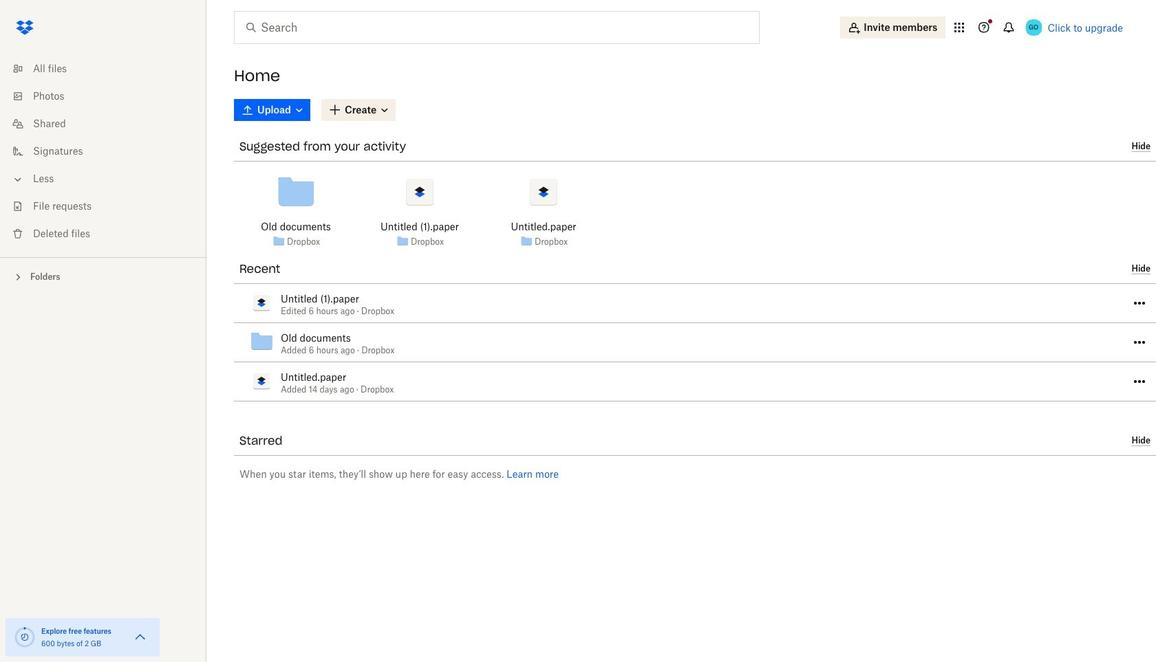 Task type: describe. For each thing, give the bounding box(es) containing it.
quota usage progress bar
[[14, 627, 36, 649]]

less image
[[11, 173, 25, 187]]

0 vertical spatial add to starred image
[[362, 288, 378, 305]]

dropbox image
[[11, 14, 39, 41]]



Task type: vqa. For each thing, say whether or not it's contained in the screenshot.
and within CHANGES MADE TO GOOGLE DOCS, SHEETS, AND SLIDES ARE AUTOMATICALLY SAVED BACK TO DROPBOX.
no



Task type: locate. For each thing, give the bounding box(es) containing it.
Search text field
[[261, 19, 731, 36]]

add to starred image
[[362, 288, 378, 305], [354, 328, 370, 344]]

quota usage image
[[14, 627, 36, 649]]

list
[[0, 47, 206, 257]]

main content
[[223, 96, 1156, 663]]

1 vertical spatial add to starred image
[[354, 328, 370, 344]]



